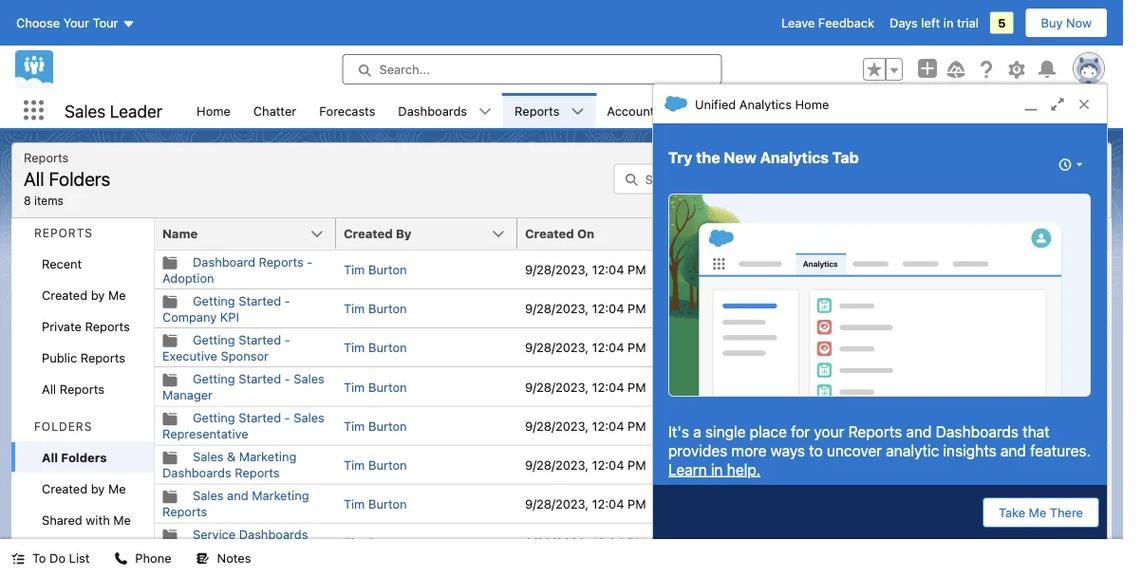 Task type: locate. For each thing, give the bounding box(es) containing it.
dashboards down &
[[162, 466, 231, 480]]

1 vertical spatial by
[[91, 481, 105, 496]]

with
[[86, 513, 110, 527]]

reports inside 'list item'
[[515, 104, 560, 118]]

- down the dashboard reports - adoption
[[285, 293, 290, 308]]

sales inside getting started - sales manager
[[294, 372, 325, 386]]

folders
[[49, 167, 110, 189], [34, 420, 92, 433], [61, 450, 107, 464]]

features.
[[1030, 441, 1091, 460]]

1 vertical spatial marketing
[[252, 489, 309, 503]]

getting for kpi
[[193, 293, 235, 308]]

0 horizontal spatial last
[[706, 226, 733, 241]]

reports link
[[503, 93, 571, 128]]

sales inside sales & marketing dashboards reports
[[193, 450, 224, 464]]

getting started - sales representative link
[[162, 411, 325, 441]]

leader
[[110, 100, 162, 121]]

0 horizontal spatial home
[[197, 104, 231, 118]]

0 horizontal spatial cell
[[699, 484, 880, 523]]

0 horizontal spatial by
[[396, 226, 412, 241]]

1 horizontal spatial and
[[906, 422, 932, 441]]

0 horizontal spatial in
[[711, 460, 723, 479]]

marketing down sales & marketing dashboards reports
[[252, 489, 309, 503]]

started down sponsor
[[239, 372, 281, 386]]

0 vertical spatial marketing
[[239, 450, 297, 464]]

8
[[24, 194, 31, 207]]

- inside getting started - executive sponsor
[[285, 333, 290, 347]]

1 horizontal spatial modified
[[917, 226, 971, 241]]

1 getting from the top
[[193, 293, 235, 308]]

marketing inside sales & marketing dashboards reports
[[239, 450, 297, 464]]

and down sales & marketing dashboards reports
[[227, 489, 248, 503]]

- up getting started - sales representative at left bottom
[[285, 372, 290, 386]]

2 vertical spatial and
[[227, 489, 248, 503]]

- down getting started - sales manager link
[[285, 411, 290, 425]]

tim
[[344, 263, 365, 277], [706, 263, 728, 277], [344, 302, 365, 316], [706, 302, 728, 316], [344, 341, 365, 355], [706, 341, 728, 355], [344, 380, 365, 394], [706, 380, 728, 394], [344, 419, 365, 433], [706, 419, 728, 433], [344, 458, 365, 472], [706, 458, 728, 472], [344, 497, 365, 511], [344, 536, 365, 550], [706, 536, 728, 550]]

buy
[[1041, 16, 1063, 30]]

sales down representative at the left of page
[[193, 450, 224, 464]]

text default image up phone
[[162, 490, 178, 505]]

1 horizontal spatial by
[[793, 226, 809, 241]]

reports up service on the left of the page
[[162, 505, 207, 519]]

sales
[[65, 100, 106, 121], [294, 372, 325, 386], [294, 411, 325, 425], [193, 450, 224, 464], [193, 489, 224, 503]]

and
[[906, 422, 932, 441], [1001, 441, 1026, 460], [227, 489, 248, 503]]

marketing right &
[[239, 450, 297, 464]]

2 created by me link from the top
[[11, 473, 154, 504]]

tim burton
[[344, 263, 407, 277], [706, 263, 770, 277], [344, 302, 407, 316], [706, 302, 770, 316], [344, 341, 407, 355], [706, 341, 770, 355], [344, 380, 407, 394], [706, 380, 770, 394], [344, 419, 407, 433], [706, 419, 770, 433], [344, 458, 407, 472], [706, 458, 770, 472], [344, 497, 407, 511], [344, 536, 407, 550], [706, 536, 770, 550]]

text default image up phone
[[162, 529, 178, 544]]

and up the 'analytic'
[[906, 422, 932, 441]]

last inside button
[[706, 226, 733, 241]]

service dashboards reports
[[162, 528, 308, 558]]

text default image
[[479, 105, 492, 118], [162, 256, 178, 271], [162, 295, 178, 310], [162, 373, 178, 388], [162, 412, 178, 427], [162, 451, 178, 466], [162, 490, 178, 505], [114, 552, 128, 566]]

there
[[1050, 506, 1083, 520]]

getting for manager
[[193, 372, 235, 386]]

1 vertical spatial created by me
[[42, 481, 126, 496]]

group
[[863, 58, 903, 81]]

3 getting from the top
[[193, 372, 235, 386]]

created on button
[[517, 218, 699, 249]]

1 vertical spatial created by me link
[[11, 473, 154, 504]]

in left help.
[[711, 460, 723, 479]]

0 vertical spatial cell
[[1062, 406, 1109, 445]]

getting started - company kpi link
[[162, 293, 290, 324]]

4 started from the top
[[239, 411, 281, 425]]

text default image down executive
[[162, 373, 178, 388]]

getting inside getting started - sales manager
[[193, 372, 235, 386]]

started up sponsor
[[239, 333, 281, 347]]

marketing inside the "sales and marketing reports"
[[252, 489, 309, 503]]

folders up shared with me link
[[61, 450, 107, 464]]

do
[[49, 551, 66, 565]]

all up 8
[[24, 167, 44, 189]]

search...
[[379, 62, 430, 76]]

reports all folders 8 items
[[24, 150, 110, 207]]

recent link
[[11, 248, 154, 279]]

modified inside button
[[736, 226, 790, 241]]

sales down getting started - sales manager link
[[294, 411, 325, 425]]

folders up all folders
[[34, 420, 92, 433]]

0 vertical spatial created by me
[[42, 288, 126, 302]]

0 vertical spatial folders
[[49, 167, 110, 189]]

2 modified from the left
[[917, 226, 971, 241]]

cell
[[1062, 406, 1109, 445], [699, 484, 880, 523]]

- down name cell
[[307, 254, 313, 269]]

0 vertical spatial by
[[91, 288, 105, 302]]

days
[[890, 16, 918, 30]]

private reports
[[42, 319, 130, 333]]

started down getting started - sales manager link
[[239, 411, 281, 425]]

me up private reports
[[108, 288, 126, 302]]

getting up manager
[[193, 372, 235, 386]]

the
[[696, 149, 720, 167]]

text default image left "to"
[[11, 552, 25, 566]]

that
[[1023, 422, 1050, 441]]

text default image inside to do list button
[[11, 552, 25, 566]]

leave
[[782, 16, 815, 30]]

chatter link
[[242, 93, 308, 128]]

adoption
[[162, 271, 214, 285]]

in inside it's a single place for your reports and dashboards that provides more ways to uncover analytic insights and features. learn in help.
[[711, 460, 723, 479]]

grid
[[155, 218, 1109, 563]]

all
[[24, 167, 44, 189], [42, 382, 56, 396], [42, 450, 58, 464]]

created on cell
[[517, 218, 699, 251]]

reports
[[515, 104, 560, 118], [24, 150, 69, 164], [34, 226, 93, 240], [259, 254, 304, 269], [85, 319, 130, 333], [80, 350, 125, 365], [60, 382, 104, 396], [849, 422, 902, 441], [235, 466, 280, 480], [162, 505, 207, 519], [162, 544, 207, 558]]

created by me link for private
[[11, 279, 154, 311]]

started inside getting started - sales manager
[[239, 372, 281, 386]]

reports inside reports all folders 8 items
[[24, 150, 69, 164]]

getting up 'kpi' at left
[[193, 293, 235, 308]]

all folders
[[42, 450, 107, 464]]

- inside getting started - sales representative
[[285, 411, 290, 425]]

list
[[69, 551, 90, 565]]

sales down sales & marketing dashboards reports
[[193, 489, 224, 503]]

reports up items
[[24, 150, 69, 164]]

started inside getting started - sales representative
[[239, 411, 281, 425]]

sales for sales leader
[[65, 100, 106, 121]]

text default image left phone
[[114, 552, 128, 566]]

-
[[307, 254, 313, 269], [285, 293, 290, 308], [285, 333, 290, 347], [285, 372, 290, 386], [285, 411, 290, 425]]

created by me link up the shared with me at left
[[11, 473, 154, 504]]

created by me link for shared
[[11, 473, 154, 504]]

0 vertical spatial created by me link
[[11, 279, 154, 311]]

marketing
[[239, 450, 297, 464], [252, 489, 309, 503]]

created by cell
[[336, 218, 529, 251]]

text default image for getting started - sales representative
[[162, 412, 178, 427]]

text default image left unified
[[665, 93, 687, 115]]

4 getting from the top
[[193, 411, 235, 425]]

all folders link
[[11, 442, 154, 473]]

phone
[[135, 551, 172, 565]]

your
[[814, 422, 845, 441]]

by up with
[[91, 481, 105, 496]]

2 started from the top
[[239, 333, 281, 347]]

modified
[[736, 226, 790, 241], [917, 226, 971, 241]]

help.
[[727, 460, 761, 479]]

last modified by button
[[699, 218, 880, 249]]

items
[[34, 194, 63, 207]]

created by me up private reports link at the left bottom of the page
[[42, 288, 126, 302]]

cell down ways
[[699, 484, 880, 523]]

text default image down service on the left of the page
[[196, 552, 209, 566]]

getting up representative at the left of page
[[193, 411, 235, 425]]

text default image down adoption
[[162, 295, 178, 310]]

me right with
[[113, 513, 131, 527]]

started inside getting started - executive sponsor
[[239, 333, 281, 347]]

text default image
[[665, 93, 687, 115], [571, 105, 584, 118], [162, 334, 178, 349], [162, 529, 178, 544], [11, 552, 25, 566], [196, 552, 209, 566]]

last for last modified by
[[706, 226, 733, 241]]

company
[[162, 310, 217, 324]]

all down the public
[[42, 382, 56, 396]]

dashboards up notes
[[239, 528, 308, 542]]

leave feedback
[[782, 16, 875, 30]]

getting inside getting started - sales representative
[[193, 411, 235, 425]]

reports inside sales & marketing dashboards reports
[[235, 466, 280, 480]]

12:04
[[592, 263, 624, 277], [955, 263, 987, 277], [592, 302, 624, 316], [592, 341, 624, 355], [592, 380, 624, 394], [592, 419, 624, 433], [955, 419, 987, 433], [592, 458, 624, 472], [955, 458, 987, 472], [592, 497, 624, 511], [955, 497, 987, 511], [592, 536, 624, 550], [955, 536, 987, 550]]

folders up items
[[49, 167, 110, 189]]

me right the take
[[1029, 506, 1047, 520]]

1 horizontal spatial in
[[944, 16, 954, 30]]

sales up getting started - sales representative at left bottom
[[294, 372, 325, 386]]

all for all folders
[[42, 450, 58, 464]]

getting for sponsor
[[193, 333, 235, 347]]

created
[[344, 226, 393, 241], [525, 226, 574, 241], [42, 288, 88, 302], [42, 481, 88, 496]]

text default image down representative at the left of page
[[162, 451, 178, 466]]

take me there
[[999, 506, 1083, 520]]

more
[[732, 441, 767, 460]]

1 horizontal spatial last
[[888, 226, 914, 241]]

last modified date button
[[880, 218, 1062, 249]]

1 modified from the left
[[736, 226, 790, 241]]

started for representative
[[239, 411, 281, 425]]

0 vertical spatial and
[[906, 422, 932, 441]]

by up private reports
[[91, 288, 105, 302]]

executive
[[162, 349, 217, 363]]

forecasts
[[319, 104, 375, 118]]

0 horizontal spatial and
[[227, 489, 248, 503]]

0 vertical spatial all
[[24, 167, 44, 189]]

created by me link
[[11, 279, 154, 311], [11, 473, 154, 504]]

1 created by me link from the top
[[11, 279, 154, 311]]

text default image left reports link
[[479, 105, 492, 118]]

dashboards up insights
[[936, 422, 1019, 441]]

text default image down name
[[162, 256, 178, 271]]

getting down 'kpi' at left
[[193, 333, 235, 347]]

2 last from the left
[[888, 226, 914, 241]]

1 vertical spatial folders
[[34, 420, 92, 433]]

- inside the getting started - company kpi
[[285, 293, 290, 308]]

dashboards inside it's a single place for your reports and dashboards that provides more ways to uncover analytic insights and features. learn in help.
[[936, 422, 1019, 441]]

text default image for sales & marketing dashboards reports
[[162, 451, 178, 466]]

tab
[[833, 149, 859, 167]]

a
[[693, 422, 701, 441]]

0 vertical spatial in
[[944, 16, 954, 30]]

modified inside button
[[917, 226, 971, 241]]

reports down name cell
[[259, 254, 304, 269]]

shared with me
[[42, 513, 131, 527]]

1 last from the left
[[706, 226, 733, 241]]

all up shared
[[42, 450, 58, 464]]

home right opportunities
[[795, 97, 829, 111]]

modified down search all folders... text box
[[736, 226, 790, 241]]

sales for sales and marketing reports
[[193, 489, 224, 503]]

text default image inside notes button
[[196, 552, 209, 566]]

sales inside the "sales and marketing reports"
[[193, 489, 224, 503]]

- for getting started - sales manager
[[285, 372, 290, 386]]

in right 'left'
[[944, 16, 954, 30]]

getting inside the getting started - company kpi
[[193, 293, 235, 308]]

dashboards inside sales & marketing dashboards reports
[[162, 466, 231, 480]]

reports inside service dashboards reports
[[162, 544, 207, 558]]

choose your tour button
[[15, 8, 136, 38]]

getting inside getting started - executive sponsor
[[193, 333, 235, 347]]

try the new analytics tab
[[669, 149, 859, 167]]

1 horizontal spatial cell
[[1062, 406, 1109, 445]]

2 vertical spatial all
[[42, 450, 58, 464]]

name
[[162, 226, 198, 241]]

1 vertical spatial in
[[711, 460, 723, 479]]

dashboards down search...
[[398, 104, 467, 118]]

0 horizontal spatial modified
[[736, 226, 790, 241]]

1 started from the top
[[239, 293, 281, 308]]

2 by from the top
[[91, 481, 105, 496]]

home left chatter
[[197, 104, 231, 118]]

public
[[42, 350, 77, 365]]

2 getting from the top
[[193, 333, 235, 347]]

text default image down manager
[[162, 412, 178, 427]]

1 by from the left
[[396, 226, 412, 241]]

1 vertical spatial all
[[42, 382, 56, 396]]

pm
[[628, 263, 646, 277], [990, 263, 1009, 277], [628, 302, 646, 316], [628, 341, 646, 355], [628, 380, 646, 394], [628, 419, 646, 433], [990, 419, 1009, 433], [628, 458, 646, 472], [990, 458, 1009, 472], [628, 497, 646, 511], [990, 497, 1009, 511], [628, 536, 646, 550], [990, 536, 1009, 550]]

all reports
[[42, 382, 104, 396]]

1 horizontal spatial home
[[795, 97, 829, 111]]

text default image left accounts link
[[571, 105, 584, 118]]

created by me down all folders link at the left bottom
[[42, 481, 126, 496]]

in
[[944, 16, 954, 30], [711, 460, 723, 479]]

reports down &
[[235, 466, 280, 480]]

3 started from the top
[[239, 372, 281, 386]]

2 created by me from the top
[[42, 481, 126, 496]]

it's
[[669, 422, 689, 441]]

name cell
[[155, 218, 348, 251]]

- inside the dashboard reports - adoption
[[307, 254, 313, 269]]

now
[[1066, 16, 1092, 30]]

2 horizontal spatial and
[[1001, 441, 1026, 460]]

last inside button
[[888, 226, 914, 241]]

reports up uncover
[[849, 422, 902, 441]]

- inside getting started - sales manager
[[285, 372, 290, 386]]

modified left date
[[917, 226, 971, 241]]

marketing for sales & marketing dashboards reports
[[239, 450, 297, 464]]

notes button
[[185, 539, 262, 577]]

tim burton link
[[344, 263, 407, 277], [706, 263, 770, 277], [344, 302, 407, 316], [706, 302, 770, 316], [344, 341, 407, 355], [706, 341, 770, 355], [344, 380, 407, 394], [706, 380, 770, 394], [344, 419, 407, 433], [706, 419, 770, 433], [344, 458, 407, 472], [706, 458, 770, 472], [344, 497, 407, 511], [344, 536, 407, 550], [706, 536, 770, 550]]

folders inside reports all folders 8 items
[[49, 167, 110, 189]]

reports up recent
[[34, 226, 93, 240]]

sales left 'leader'
[[65, 100, 106, 121]]

- for getting started - sales representative
[[285, 411, 290, 425]]

actions cell
[[1062, 218, 1109, 251]]

unified
[[695, 97, 736, 111]]

reports inside the "sales and marketing reports"
[[162, 505, 207, 519]]

reports down service on the left of the page
[[162, 544, 207, 558]]

me
[[108, 288, 126, 302], [108, 481, 126, 496], [1029, 506, 1047, 520], [113, 513, 131, 527]]

created inside cell
[[344, 226, 393, 241]]

and down that
[[1001, 441, 1026, 460]]

analytics
[[739, 97, 792, 111], [760, 149, 829, 167]]

last
[[706, 226, 733, 241], [888, 226, 914, 241]]

reports down the public reports link on the bottom
[[60, 382, 104, 396]]

1 created by me from the top
[[42, 288, 126, 302]]

created by me link up private reports
[[11, 279, 154, 311]]

2 by from the left
[[793, 226, 809, 241]]

grid containing name
[[155, 218, 1109, 563]]

- up getting started - sales manager
[[285, 333, 290, 347]]

started inside the getting started - company kpi
[[239, 293, 281, 308]]

cell right that
[[1062, 406, 1109, 445]]

1 vertical spatial cell
[[699, 484, 880, 523]]

dashboards
[[398, 104, 467, 118], [936, 422, 1019, 441], [162, 466, 231, 480], [239, 528, 308, 542]]

reports down search... 'button'
[[515, 104, 560, 118]]

for
[[791, 422, 810, 441]]

by for reports
[[91, 288, 105, 302]]

1 by from the top
[[91, 288, 105, 302]]

list
[[185, 93, 1123, 128]]

started up 'kpi' at left
[[239, 293, 281, 308]]

unified analytics home image
[[669, 194, 1091, 397]]

last for last modified date
[[888, 226, 914, 241]]

analytics right unified
[[739, 97, 792, 111]]

analytics left tab
[[760, 149, 829, 167]]

by for with
[[91, 481, 105, 496]]



Task type: vqa. For each thing, say whether or not it's contained in the screenshot.
help.
yes



Task type: describe. For each thing, give the bounding box(es) containing it.
name button
[[155, 218, 336, 249]]

take
[[999, 506, 1026, 520]]

left
[[921, 16, 940, 30]]

try
[[669, 149, 693, 167]]

sponsor
[[221, 349, 269, 363]]

- for dashboard reports - adoption
[[307, 254, 313, 269]]

dashboard
[[193, 254, 255, 269]]

modified for by
[[736, 226, 790, 241]]

last modified by
[[706, 226, 809, 241]]

dashboard reports - adoption link
[[162, 254, 313, 285]]

dashboard reports - adoption
[[162, 254, 313, 285]]

single
[[705, 422, 746, 441]]

to
[[809, 441, 823, 460]]

last modified date cell
[[880, 218, 1062, 251]]

learn
[[669, 460, 707, 479]]

feedback
[[818, 16, 875, 30]]

tour
[[93, 16, 118, 30]]

unified analytics home dialog
[[652, 84, 1108, 539]]

created inside cell
[[525, 226, 574, 241]]

to
[[32, 551, 46, 565]]

service
[[193, 528, 236, 542]]

insights
[[943, 441, 997, 460]]

service dashboards reports link
[[162, 528, 308, 558]]

choose
[[16, 16, 60, 30]]

all for all reports
[[42, 382, 56, 396]]

text default image for getting started - sales manager
[[162, 373, 178, 388]]

started for sponsor
[[239, 333, 281, 347]]

getting started - sales representative
[[162, 411, 325, 441]]

shared with me link
[[11, 504, 154, 536]]

buy now button
[[1025, 8, 1108, 38]]

text default image for sales and marketing reports
[[162, 490, 178, 505]]

0 vertical spatial analytics
[[739, 97, 792, 111]]

ways
[[771, 441, 805, 460]]

reports up the public reports
[[85, 319, 130, 333]]

sales & marketing dashboards reports
[[162, 450, 297, 480]]

uncover
[[827, 441, 882, 460]]

2 vertical spatial folders
[[61, 450, 107, 464]]

last modified by cell
[[699, 218, 880, 251]]

dashboards inside service dashboards reports
[[239, 528, 308, 542]]

public reports link
[[11, 342, 154, 373]]

take me there link
[[983, 498, 1100, 528]]

and inside the "sales and marketing reports"
[[227, 489, 248, 503]]

by inside created by button
[[396, 226, 412, 241]]

opportunities
[[708, 104, 787, 118]]

to do list
[[32, 551, 90, 565]]

actions image
[[1062, 218, 1109, 249]]

sales for sales & marketing dashboards reports
[[193, 450, 224, 464]]

learn in help. link
[[669, 460, 761, 479]]

private reports link
[[11, 311, 154, 342]]

dashboards link
[[387, 93, 479, 128]]

text default image inside unified analytics home dialog
[[665, 93, 687, 115]]

buy now
[[1041, 16, 1092, 30]]

provides
[[669, 441, 728, 460]]

kpi
[[220, 310, 239, 324]]

home inside dialog
[[795, 97, 829, 111]]

recent
[[42, 256, 82, 271]]

getting started - sales manager
[[162, 372, 325, 402]]

reports down private reports
[[80, 350, 125, 365]]

place
[[750, 422, 787, 441]]

reports inside the dashboard reports - adoption
[[259, 254, 304, 269]]

created by me for reports
[[42, 288, 126, 302]]

started for kpi
[[239, 293, 281, 308]]

created by
[[344, 226, 412, 241]]

me up with
[[108, 481, 126, 496]]

new
[[724, 149, 757, 167]]

accounts list item
[[596, 93, 697, 128]]

created by me for with
[[42, 481, 126, 496]]

by inside "last modified by" button
[[793, 226, 809, 241]]

modified for date
[[917, 226, 971, 241]]

accounts
[[607, 104, 661, 118]]

1 vertical spatial and
[[1001, 441, 1026, 460]]

1 vertical spatial analytics
[[760, 149, 829, 167]]

to do list button
[[0, 539, 101, 577]]

reports inside it's a single place for your reports and dashboards that provides more ways to uncover analytic insights and features. learn in help.
[[849, 422, 902, 441]]

analytic
[[886, 441, 939, 460]]

manager
[[162, 388, 213, 402]]

days left in trial
[[890, 16, 979, 30]]

sales inside getting started - sales representative
[[294, 411, 325, 425]]

- for getting started - company kpi
[[285, 293, 290, 308]]

created on
[[525, 226, 595, 241]]

leave feedback link
[[782, 16, 875, 30]]

it's a single place for your reports and dashboards that provides more ways to uncover analytic insights and features. learn in help.
[[669, 422, 1091, 479]]

dashboards inside 'list item'
[[398, 104, 467, 118]]

shared
[[42, 513, 82, 527]]

getting started - executive sponsor
[[162, 333, 290, 363]]

marketing for sales and marketing reports
[[252, 489, 309, 503]]

sales and marketing reports
[[162, 489, 309, 519]]

list containing home
[[185, 93, 1123, 128]]

Search all folders... text field
[[614, 164, 853, 194]]

private
[[42, 319, 82, 333]]

all reports link
[[11, 373, 154, 405]]

notes
[[217, 551, 251, 565]]

getting started - sales manager link
[[162, 372, 325, 402]]

trial
[[957, 16, 979, 30]]

home link
[[185, 93, 242, 128]]

started for manager
[[239, 372, 281, 386]]

getting started - executive sponsor link
[[162, 333, 290, 363]]

forecasts link
[[308, 93, 387, 128]]

dashboards list item
[[387, 93, 503, 128]]

reports list item
[[503, 93, 596, 128]]

all inside reports all folders 8 items
[[24, 167, 44, 189]]

date
[[974, 226, 1003, 241]]

home inside list
[[197, 104, 231, 118]]

- for getting started - executive sponsor
[[285, 333, 290, 347]]

search... button
[[342, 54, 722, 85]]

your
[[63, 16, 89, 30]]

getting for representative
[[193, 411, 235, 425]]

5
[[998, 16, 1006, 30]]

last modified date
[[888, 226, 1003, 241]]

text default image inside reports 'list item'
[[571, 105, 584, 118]]

sales leader
[[65, 100, 162, 121]]

getting started - company kpi
[[162, 293, 290, 324]]

public reports
[[42, 350, 125, 365]]

on
[[577, 226, 595, 241]]

text default image down company
[[162, 334, 178, 349]]

text default image for getting started - company kpi
[[162, 295, 178, 310]]

text default image inside dashboards 'list item'
[[479, 105, 492, 118]]

text default image inside the phone button
[[114, 552, 128, 566]]

opportunities link
[[697, 93, 799, 128]]

me inside dialog
[[1029, 506, 1047, 520]]

text default image for dashboard reports - adoption
[[162, 256, 178, 271]]

phone button
[[103, 539, 183, 577]]

opportunities list item
[[697, 93, 823, 128]]



